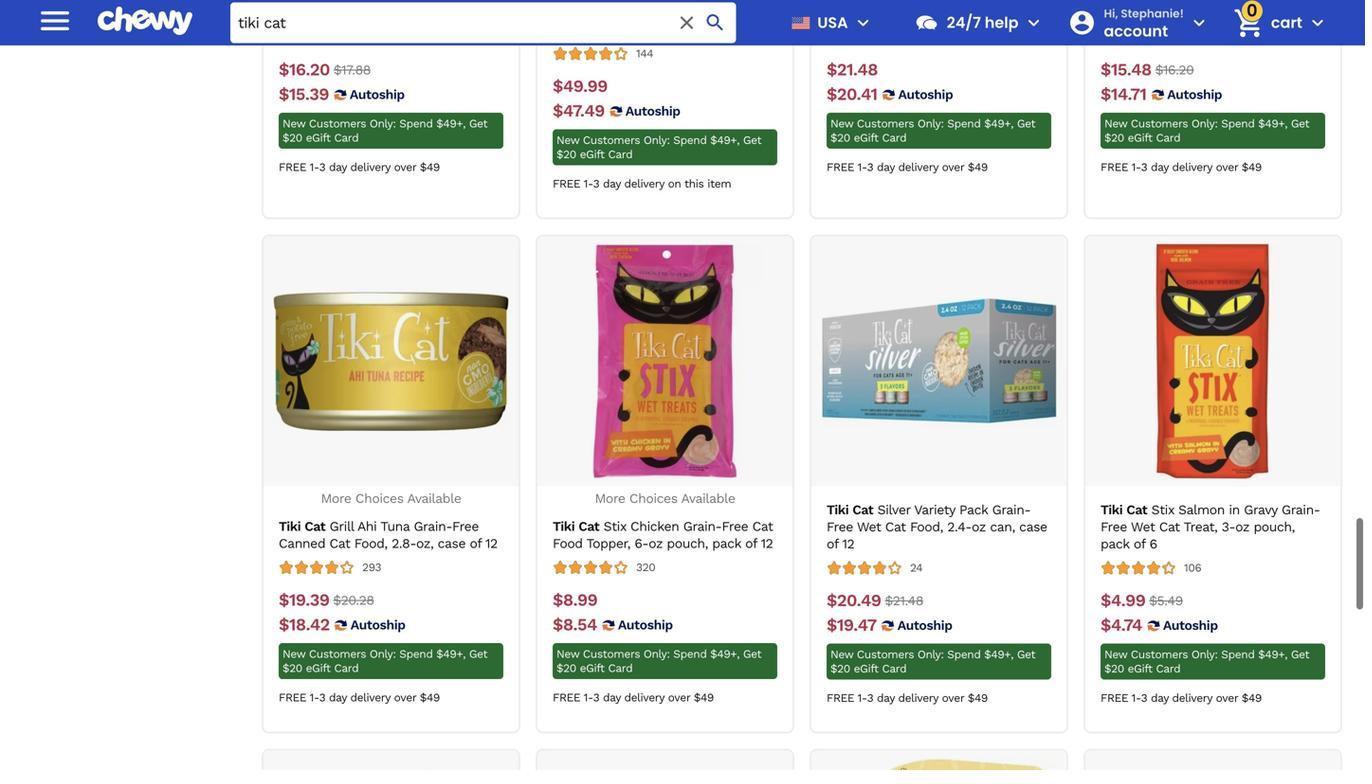 Task type: describe. For each thing, give the bounding box(es) containing it.
free 1-3 day delivery over $49 up tiki cat chicken craves variety pack grain-free wet cat food, 2.8-oz, case of 36 image
[[279, 692, 440, 705]]

$19.47 text field
[[827, 616, 877, 637]]

free 1-3 day delivery over $49 for $19.47
[[827, 692, 988, 705]]

new for $4.74
[[1104, 649, 1127, 662]]

$17.88 text field
[[334, 60, 371, 81]]

grill
[[330, 519, 354, 535]]

chewy home image
[[98, 0, 192, 42]]

$4.74
[[1101, 616, 1142, 636]]

$20 for $14.71
[[1104, 131, 1124, 145]]

delivery for $14.71
[[1172, 161, 1212, 174]]

$15.48 $16.20
[[1101, 60, 1194, 80]]

$17.88
[[334, 62, 371, 78]]

treat,
[[1184, 520, 1218, 535]]

23
[[910, 30, 923, 44]]

free for $15.39
[[279, 161, 306, 174]]

silver
[[878, 503, 911, 518]]

pouch, inside stix chicken grain-free cat food topper, 6-oz pouch, pack of 12
[[667, 536, 708, 552]]

3 down $8.54 text box
[[593, 692, 599, 705]]

get for $19.47
[[1017, 649, 1035, 662]]

cat inside grill ahi tuna grain-free canned cat food, 2.8-oz, case of 12
[[329, 536, 350, 552]]

free for $14.71
[[1101, 161, 1128, 174]]

carnivore
[[636, 0, 694, 3]]

submit search image
[[704, 11, 727, 34]]

autoship for $47.49
[[625, 103, 680, 119]]

chicken inside born carnivore chicken & herring grain-free dry cat food, 11.1-lb bag
[[698, 0, 747, 3]]

dry
[[670, 5, 690, 20]]

only: for $15.39
[[370, 117, 396, 130]]

more for $18.42
[[321, 491, 351, 507]]

3 for $4.74
[[1141, 692, 1147, 705]]

$49.99
[[553, 76, 607, 96]]

stix for wet
[[1152, 503, 1174, 518]]

cat inside born carnivore chicken & herring grain-free dry cat food, 11.1-lb bag
[[694, 5, 715, 20]]

$19.39 text field
[[279, 591, 329, 612]]

free 1-3 day delivery over $49 for $14.71
[[1101, 161, 1262, 174]]

$4.99 text field
[[1101, 591, 1145, 612]]

stix salmon in gravy grain- free wet cat treat, 3-oz pouch, pack of 6
[[1101, 503, 1320, 552]]

tiki cat stix chicken grain-free cat food topper, 6-oz pouch, pack of 12 image
[[547, 244, 783, 479]]

$49+, for $15.39
[[436, 117, 466, 130]]

day for $47.49
[[603, 177, 621, 191]]

3 for $19.47
[[867, 692, 873, 705]]

new customers only: spend $49+, get $20 egift card for $4.74
[[1104, 649, 1309, 676]]

egift down $8.54 text box
[[580, 662, 605, 676]]

customers for $15.39
[[309, 117, 366, 130]]

$20 down $18.42 text box at left
[[283, 662, 302, 676]]

over for $14.71
[[1216, 161, 1238, 174]]

free inside grill ahi tuna grain-free canned cat food, 2.8-oz, case of 12
[[452, 519, 479, 535]]

$20.41 text field
[[827, 84, 877, 105]]

24/7 help
[[947, 12, 1019, 33]]

new for $14.71
[[1104, 117, 1127, 130]]

tiki cat for wet
[[827, 503, 873, 518]]

food
[[553, 536, 583, 552]]

$20 for $20.41
[[830, 131, 850, 145]]

variety
[[914, 503, 955, 518]]

salmon
[[1178, 503, 1225, 518]]

$20.49 $21.48
[[827, 591, 923, 611]]

3 for $14.71
[[1141, 161, 1147, 174]]

1- down $8.54 text box
[[584, 692, 593, 705]]

new down $8.54 text box
[[557, 648, 579, 661]]

get for $4.74
[[1291, 649, 1309, 662]]

oz inside stix chicken grain-free cat food topper, 6-oz pouch, pack of 12
[[649, 536, 663, 552]]

tiki cat stix salmon in gravy grain-free wet cat treat, 3-oz pouch, pack of 6 image
[[1095, 244, 1331, 479]]

items image
[[1232, 6, 1265, 40]]

cat inside stix chicken grain-free cat food topper, 6-oz pouch, pack of 12
[[752, 519, 773, 535]]

$5.49
[[1149, 594, 1183, 609]]

tiki for stix chicken grain-free cat food topper, 6-oz pouch, pack of 12
[[553, 519, 575, 535]]

new customers only: spend $49+, get $20 egift card for $14.71
[[1104, 117, 1309, 145]]

$47.49 text field
[[553, 101, 605, 122]]

born
[[604, 0, 632, 3]]

available for $18.42
[[407, 491, 461, 507]]

11.1-
[[553, 22, 575, 38]]

over for $4.74
[[1216, 692, 1238, 705]]

egift for $20.41
[[854, 131, 879, 145]]

2.4-
[[947, 520, 972, 535]]

new customers only: spend $49+, get $20 egift card for $15.39
[[283, 117, 488, 145]]

$49+, for $4.74
[[1258, 649, 1288, 662]]

Product search field
[[230, 2, 736, 43]]

3-
[[1222, 520, 1235, 535]]

Search text field
[[230, 2, 736, 43]]

born carnivore chicken & herring grain-free dry cat food, 11.1-lb bag
[[553, 0, 759, 38]]

free inside silver variety pack grain- free wet cat food, 2.4-oz can, case of 12
[[827, 520, 853, 535]]

delivery for $19.47
[[898, 692, 938, 705]]

24
[[910, 562, 923, 575]]

spend for $20.41
[[947, 117, 981, 130]]

of inside silver variety pack grain- free wet cat food, 2.4-oz can, case of 12
[[827, 537, 838, 552]]

get for $14.71
[[1291, 117, 1309, 130]]

case inside silver variety pack grain- free wet cat food, 2.4-oz can, case of 12
[[1019, 520, 1047, 535]]

new customers only: spend $49+, get $20 egift card down $8.54 text box
[[557, 648, 762, 676]]

1- for $15.39
[[310, 161, 319, 174]]

can,
[[990, 520, 1015, 535]]

stephanie!
[[1121, 5, 1184, 21]]

egift for $4.74
[[1128, 663, 1153, 676]]

over for $20.41
[[942, 161, 964, 174]]

$15.39
[[279, 84, 329, 104]]

$14.71 text field
[[1101, 84, 1146, 105]]

customers for $14.71
[[1131, 117, 1188, 130]]

$14.71
[[1101, 84, 1146, 104]]

$19.39 $20.28
[[279, 591, 374, 611]]

$20.41
[[827, 84, 877, 104]]

$15.48 text field
[[1101, 60, 1152, 81]]

delivery for $15.39
[[350, 161, 390, 174]]

autoship for $14.71
[[1167, 87, 1222, 102]]

autoship for $19.47
[[898, 618, 952, 634]]

usa button
[[784, 0, 875, 46]]

over for $19.47
[[942, 692, 964, 705]]

tiki cat chicken craves variety pack grain-free wet cat food, 2.8-oz, case of 36 image
[[274, 759, 509, 771]]

hi, stephanie! account
[[1104, 5, 1184, 41]]

spend for $47.49
[[673, 134, 707, 147]]

1- down $18.42 text box at left
[[310, 692, 319, 705]]

$8.99 text field
[[553, 591, 597, 612]]

canned
[[279, 536, 325, 552]]

$20 down $8.54 text box
[[557, 662, 576, 676]]

delivery for $4.74
[[1172, 692, 1212, 705]]

$18.42
[[279, 615, 330, 635]]

grill ahi tuna grain-free canned cat food, 2.8-oz, case of 12
[[279, 519, 498, 552]]

delete search image
[[676, 11, 698, 34]]

autoship for $8.54
[[618, 618, 673, 633]]

12 inside silver variety pack grain- free wet cat food, 2.4-oz can, case of 12
[[842, 537, 854, 552]]

choices for $8.54
[[629, 491, 678, 507]]

new for $20.41
[[830, 117, 853, 130]]

egift for $14.71
[[1128, 131, 1153, 145]]

customers down $18.42 text box at left
[[309, 648, 366, 661]]

oz,
[[416, 536, 434, 552]]

egift for $15.39
[[306, 131, 331, 145]]

tuna
[[380, 519, 410, 535]]

320
[[636, 561, 655, 575]]

1- for $14.71
[[1132, 161, 1141, 174]]

new for $19.47
[[830, 649, 853, 662]]

day for $15.39
[[329, 161, 347, 174]]

1- for $19.47
[[858, 692, 867, 705]]

herring
[[553, 5, 597, 20]]

$15.48
[[1101, 60, 1152, 80]]

pack inside stix chicken grain-free cat food topper, 6-oz pouch, pack of 12
[[712, 536, 741, 552]]

day for $20.41
[[877, 161, 895, 174]]

6 inside stix salmon in gravy grain- free wet cat treat, 3-oz pouch, pack of 6
[[1150, 537, 1157, 552]]

wet inside stix salmon in gravy grain- free wet cat treat, 3-oz pouch, pack of 6
[[1131, 520, 1155, 535]]

egift for $19.47
[[854, 663, 879, 676]]

cart menu image
[[1306, 11, 1329, 34]]

spend for $19.47
[[947, 649, 981, 662]]

free for $20.41
[[827, 161, 854, 174]]

hi,
[[1104, 5, 1118, 21]]

$49.99 text field
[[553, 76, 607, 97]]

customers down $8.54 text box
[[583, 648, 640, 661]]

tiki cat grill ahi tuna grain-free canned cat food, 2.8-oz, case of 12 image
[[274, 244, 509, 479]]

$49 for $4.74
[[1242, 692, 1262, 705]]

only: for $19.47
[[918, 649, 944, 662]]

free 1-3 day delivery over $49 for $20.41
[[827, 161, 988, 174]]

293
[[362, 561, 381, 575]]

144
[[636, 47, 653, 60]]

1- for $47.49
[[584, 177, 593, 191]]

free 1-3 day delivery over $49 for $4.74
[[1101, 692, 1262, 705]]

$16.20 text field
[[279, 60, 330, 81]]

card for $15.39
[[334, 131, 359, 145]]

pouch, inside stix salmon in gravy grain- free wet cat treat, 3-oz pouch, pack of 6
[[1254, 520, 1295, 535]]

tiki cat born carnivore complements chicken recipe in chicken broth wet cat food topper, 2.1-oz, case of 8 image
[[821, 759, 1057, 771]]

only: down 320
[[644, 648, 670, 661]]

&
[[751, 0, 759, 3]]

$20.49 text field
[[827, 591, 881, 612]]

new customers only: spend $49+, get $20 egift card for $19.47
[[830, 649, 1035, 676]]

$8.99
[[553, 591, 597, 611]]

free 1-3 day delivery on this item
[[553, 177, 731, 191]]

on
[[668, 177, 681, 191]]

6-
[[635, 536, 649, 552]]



Task type: vqa. For each thing, say whether or not it's contained in the screenshot.
'Rope & Tug Toys' to the left
no



Task type: locate. For each thing, give the bounding box(es) containing it.
item
[[707, 177, 731, 191]]

only: for $14.71
[[1192, 117, 1218, 130]]

autoship down $21.48 text box
[[898, 618, 952, 634]]

egift down $20.41 text field
[[854, 131, 879, 145]]

3 down $20.41 text field
[[867, 161, 873, 174]]

only: up "free 1-3 day delivery on this item"
[[644, 134, 670, 147]]

1 more from the left
[[321, 491, 351, 507]]

new for $15.39
[[283, 117, 305, 130]]

$20.49
[[827, 591, 881, 611]]

$21.48 inside the $20.49 $21.48
[[885, 594, 923, 609]]

grain- inside stix salmon in gravy grain- free wet cat treat, 3-oz pouch, pack of 6
[[1282, 503, 1320, 518]]

0 vertical spatial $21.48
[[827, 60, 878, 80]]

free 1-3 day delivery over $49 down $4.74 text field
[[1101, 692, 1262, 705]]

more choices available for $8.54
[[595, 491, 735, 507]]

$16.20
[[279, 60, 330, 80], [1155, 62, 1194, 78]]

stix chicken grain-free cat food topper, 6-oz pouch, pack of 12
[[553, 519, 773, 552]]

free down $4.74 text field
[[1101, 692, 1128, 705]]

$20.28 text field
[[333, 591, 374, 612]]

customers for $4.74
[[1131, 649, 1188, 662]]

card for $14.71
[[1156, 131, 1181, 145]]

help menu image
[[1022, 11, 1045, 34]]

wet
[[857, 520, 881, 535], [1131, 520, 1155, 535]]

choices up ahi
[[355, 491, 404, 507]]

new customers only: spend $49+, get $20 egift card down $20.41 text field
[[830, 117, 1035, 145]]

autoship down $20.28 text box
[[351, 618, 405, 633]]

account
[[1104, 20, 1168, 41]]

new down $20.41 text field
[[830, 117, 853, 130]]

1 horizontal spatial stix
[[1152, 503, 1174, 518]]

choices
[[355, 491, 404, 507], [629, 491, 678, 507]]

customers for $20.41
[[857, 117, 914, 130]]

new customers only: spend $49+, get $20 egift card down $20.28 text box
[[283, 648, 488, 676]]

0 horizontal spatial pack
[[712, 536, 741, 552]]

$49+, for $20.41
[[984, 117, 1014, 130]]

$49 for $19.47
[[968, 692, 988, 705]]

of inside grill ahi tuna grain-free canned cat food, 2.8-oz, case of 12
[[470, 536, 482, 552]]

0 vertical spatial food,
[[719, 5, 752, 20]]

delivery
[[350, 161, 390, 174], [898, 161, 938, 174], [1172, 161, 1212, 174], [624, 177, 664, 191], [350, 692, 390, 705], [624, 692, 664, 705], [898, 692, 938, 705], [1172, 692, 1212, 705]]

autoship down $16.20 text field
[[1167, 87, 1222, 102]]

0 horizontal spatial $16.20
[[279, 60, 330, 80]]

autoship for $20.41
[[898, 87, 953, 102]]

wet inside silver variety pack grain- free wet cat food, 2.4-oz can, case of 12
[[857, 520, 881, 535]]

menu image inside usa dropdown button
[[852, 11, 875, 34]]

free
[[279, 161, 306, 174], [827, 161, 854, 174], [1101, 161, 1128, 174], [553, 177, 580, 191], [279, 692, 306, 705], [553, 692, 580, 705], [827, 692, 854, 705], [1101, 692, 1128, 705]]

0 horizontal spatial food,
[[354, 536, 387, 552]]

free 1-3 day delivery over $49 for $15.39
[[279, 161, 440, 174]]

$20 for $15.39
[[283, 131, 302, 145]]

gravy
[[1244, 503, 1278, 518]]

$20 down $20.41 text field
[[830, 131, 850, 145]]

only: down the 106
[[1192, 649, 1218, 662]]

more choices available up 'tuna'
[[321, 491, 461, 507]]

food, inside grill ahi tuna grain-free canned cat food, 2.8-oz, case of 12
[[354, 536, 387, 552]]

free for $47.49
[[553, 177, 580, 191]]

cart
[[1271, 12, 1303, 33]]

1 horizontal spatial 6
[[1184, 30, 1191, 44]]

stix
[[1152, 503, 1174, 518], [604, 519, 626, 535]]

tiki left salmon
[[1101, 503, 1123, 518]]

new down $19.47 text field
[[830, 649, 853, 662]]

chewy support image
[[915, 10, 939, 35]]

grain- inside born carnivore chicken & herring grain-free dry cat food, 11.1-lb bag
[[601, 5, 639, 20]]

1 vertical spatial 6
[[1150, 537, 1157, 552]]

$16.20 $17.88
[[279, 60, 371, 80]]

0 horizontal spatial stix
[[604, 519, 626, 535]]

0 horizontal spatial more choices available
[[321, 491, 461, 507]]

free
[[639, 5, 666, 20], [452, 519, 479, 535], [722, 519, 748, 535], [827, 520, 853, 535], [1101, 520, 1127, 535]]

1 vertical spatial $21.48
[[885, 594, 923, 609]]

$4.99
[[1101, 591, 1145, 611]]

autoship for $4.74
[[1163, 618, 1218, 634]]

choices for $18.42
[[355, 491, 404, 507]]

1-
[[310, 161, 319, 174], [858, 161, 867, 174], [1132, 161, 1141, 174], [584, 177, 593, 191], [310, 692, 319, 705], [584, 692, 593, 705], [858, 692, 867, 705], [1132, 692, 1141, 705]]

tiki left silver
[[827, 503, 849, 518]]

$49+, for $19.47
[[984, 649, 1014, 662]]

customers down $19.47 text field
[[857, 649, 914, 662]]

2 vertical spatial food,
[[354, 536, 387, 552]]

$16.20 right $15.48 at the right of the page
[[1155, 62, 1194, 78]]

available for $8.54
[[681, 491, 735, 507]]

free down $14.71 text box
[[1101, 161, 1128, 174]]

$21.48 text field
[[827, 60, 878, 81]]

1 vertical spatial food,
[[910, 520, 943, 535]]

autoship
[[350, 87, 405, 102], [898, 87, 953, 102], [1167, 87, 1222, 102], [625, 103, 680, 119], [351, 618, 405, 633], [618, 618, 673, 633], [898, 618, 952, 634], [1163, 618, 1218, 634]]

1 horizontal spatial $21.48
[[885, 594, 923, 609]]

day for $19.47
[[877, 692, 895, 705]]

over
[[394, 161, 416, 174], [942, 161, 964, 174], [1216, 161, 1238, 174], [394, 692, 416, 705], [668, 692, 690, 705], [942, 692, 964, 705], [1216, 692, 1238, 705]]

24/7
[[947, 12, 981, 33]]

customers down $47.49 text field
[[583, 134, 640, 147]]

0 horizontal spatial wet
[[857, 520, 881, 535]]

3 for $47.49
[[593, 177, 599, 191]]

$47.49
[[553, 101, 605, 121]]

bag
[[591, 22, 612, 38]]

customers for $19.47
[[857, 649, 914, 662]]

3 down $15.39 text field
[[319, 161, 325, 174]]

cat inside stix salmon in gravy grain- free wet cat treat, 3-oz pouch, pack of 6
[[1159, 520, 1180, 535]]

1- down $47.49 text field
[[584, 177, 593, 191]]

0 horizontal spatial menu image
[[36, 2, 74, 40]]

$21.48
[[827, 60, 878, 80], [885, 594, 923, 609]]

grain- inside grill ahi tuna grain-free canned cat food, 2.8-oz, case of 12
[[414, 519, 452, 535]]

available
[[407, 491, 461, 507], [681, 491, 735, 507]]

$16.20 up $15.39
[[279, 60, 330, 80]]

$16.20 inside $15.48 $16.20
[[1155, 62, 1194, 78]]

12
[[485, 536, 498, 552], [761, 536, 773, 552], [842, 537, 854, 552]]

0 horizontal spatial pouch,
[[667, 536, 708, 552]]

0 vertical spatial chicken
[[698, 0, 747, 3]]

1 horizontal spatial pouch,
[[1254, 520, 1295, 535]]

egift
[[306, 131, 331, 145], [854, 131, 879, 145], [1128, 131, 1153, 145], [580, 148, 605, 161], [306, 662, 331, 676], [580, 662, 605, 676], [854, 663, 879, 676], [1128, 663, 1153, 676]]

3 for $15.39
[[319, 161, 325, 174]]

cart link
[[1226, 0, 1303, 46]]

free down $18.42 text box at left
[[279, 692, 306, 705]]

autoship down $17.88 text box
[[350, 87, 405, 102]]

autoship down 144
[[625, 103, 680, 119]]

menu image left chewy home image
[[36, 2, 74, 40]]

oz inside stix salmon in gravy grain- free wet cat treat, 3-oz pouch, pack of 6
[[1235, 520, 1250, 535]]

3 down $18.42 text box at left
[[319, 692, 325, 705]]

stix inside stix salmon in gravy grain- free wet cat treat, 3-oz pouch, pack of 6
[[1152, 503, 1174, 518]]

more up grill
[[321, 491, 351, 507]]

$49+, for $14.71
[[1258, 117, 1288, 130]]

spend
[[399, 117, 433, 130], [947, 117, 981, 130], [1221, 117, 1255, 130], [673, 134, 707, 147], [399, 648, 433, 661], [673, 648, 707, 661], [947, 649, 981, 662], [1221, 649, 1255, 662]]

1 vertical spatial case
[[438, 536, 466, 552]]

1- down $15.39 text field
[[310, 161, 319, 174]]

this
[[684, 177, 704, 191]]

1 horizontal spatial more choices available
[[595, 491, 735, 507]]

customers down $4.74 text field
[[1131, 649, 1188, 662]]

1 more choices available from the left
[[321, 491, 461, 507]]

2 horizontal spatial 12
[[842, 537, 854, 552]]

card
[[334, 131, 359, 145], [882, 131, 907, 145], [1156, 131, 1181, 145], [608, 148, 633, 161], [334, 662, 359, 676], [608, 662, 633, 676], [882, 663, 907, 676], [1156, 663, 1181, 676]]

free inside born carnivore chicken & herring grain-free dry cat food, 11.1-lb bag
[[639, 5, 666, 20]]

0 horizontal spatial choices
[[355, 491, 404, 507]]

spend for $14.71
[[1221, 117, 1255, 130]]

customers for $47.49
[[583, 134, 640, 147]]

0 vertical spatial 6
[[1184, 30, 1191, 44]]

1- down $20.41 text field
[[858, 161, 867, 174]]

tiki for stix salmon in gravy grain- free wet cat treat, 3-oz pouch, pack of 6
[[1101, 503, 1123, 518]]

1 vertical spatial chicken
[[631, 519, 679, 535]]

$8.54 text field
[[553, 615, 597, 636]]

more for $8.54
[[595, 491, 625, 507]]

0 horizontal spatial available
[[407, 491, 461, 507]]

tiki for silver variety pack grain- free wet cat food, 2.4-oz can, case of 12
[[827, 503, 849, 518]]

1 horizontal spatial food,
[[719, 5, 752, 20]]

grain- inside stix chicken grain-free cat food topper, 6-oz pouch, pack of 12
[[683, 519, 722, 535]]

new customers only: spend $49+, get $20 egift card up on in the left top of the page
[[557, 134, 762, 161]]

autoship for $15.39
[[350, 87, 405, 102]]

$19.47
[[827, 616, 877, 636]]

new down $14.71 text box
[[1104, 117, 1127, 130]]

only: down $20.28 text box
[[370, 648, 396, 661]]

only: for $47.49
[[644, 134, 670, 147]]

12 for $8.54
[[761, 536, 773, 552]]

2 wet from the left
[[1131, 520, 1155, 535]]

available up 'oz,'
[[407, 491, 461, 507]]

free inside stix chicken grain-free cat food topper, 6-oz pouch, pack of 12
[[722, 519, 748, 535]]

new customers only: spend $49+, get $20 egift card down $21.48 text box
[[830, 649, 1035, 676]]

more choices available
[[321, 491, 461, 507], [595, 491, 735, 507]]

born carnivore chicken & herring grain-free dry cat food, 11.1-lb bag link
[[553, 0, 777, 39]]

egift down $18.42 text box at left
[[306, 662, 331, 676]]

new customers only: spend $49+, get $20 egift card down $5.49 text box
[[1104, 649, 1309, 676]]

tiki cat up canned
[[279, 519, 325, 535]]

1 wet from the left
[[857, 520, 881, 535]]

oz
[[972, 520, 986, 535], [1235, 520, 1250, 535], [649, 536, 663, 552]]

only: for $4.74
[[1192, 649, 1218, 662]]

0 vertical spatial case
[[1019, 520, 1047, 535]]

of inside stix salmon in gravy grain- free wet cat treat, 3-oz pouch, pack of 6
[[1134, 537, 1145, 552]]

1 horizontal spatial wet
[[1131, 520, 1155, 535]]

2 horizontal spatial food,
[[910, 520, 943, 535]]

only:
[[370, 117, 396, 130], [918, 117, 944, 130], [1192, 117, 1218, 130], [644, 134, 670, 147], [370, 648, 396, 661], [644, 648, 670, 661], [918, 649, 944, 662], [1192, 649, 1218, 662]]

egift down $47.49 text field
[[580, 148, 605, 161]]

chicken up 6-
[[631, 519, 679, 535]]

106
[[1184, 562, 1202, 575]]

$49 for $15.39
[[420, 161, 440, 174]]

stix left salmon
[[1152, 503, 1174, 518]]

available up stix chicken grain-free cat food topper, 6-oz pouch, pack of 12
[[681, 491, 735, 507]]

$5.49 text field
[[1149, 591, 1183, 612]]

menu image
[[36, 2, 74, 40], [852, 11, 875, 34]]

tiki cat for free
[[1101, 503, 1147, 518]]

case inside grill ahi tuna grain-free canned cat food, 2.8-oz, case of 12
[[438, 536, 466, 552]]

pack
[[959, 503, 988, 518]]

lb
[[575, 22, 587, 38]]

0 horizontal spatial chicken
[[631, 519, 679, 535]]

1 horizontal spatial pack
[[1101, 537, 1130, 552]]

free 1-3 day delivery over $49 down $14.71 text box
[[1101, 161, 1262, 174]]

ahi
[[357, 519, 377, 535]]

only: down $17.88 text box
[[370, 117, 396, 130]]

silver variety pack grain- free wet cat food, 2.4-oz can, case of 12
[[827, 503, 1047, 552]]

0 horizontal spatial $21.48
[[827, 60, 878, 80]]

0 vertical spatial pouch,
[[1254, 520, 1295, 535]]

free for $19.47
[[827, 692, 854, 705]]

0 horizontal spatial 6
[[1150, 537, 1157, 552]]

food, inside silver variety pack grain- free wet cat food, 2.4-oz can, case of 12
[[910, 520, 943, 535]]

free down $8.54 text box
[[553, 692, 580, 705]]

card for $19.47
[[882, 663, 907, 676]]

delivery for $20.41
[[898, 161, 938, 174]]

$49+,
[[436, 117, 466, 130], [984, 117, 1014, 130], [1258, 117, 1288, 130], [710, 134, 740, 147], [436, 648, 466, 661], [710, 648, 740, 661], [984, 649, 1014, 662], [1258, 649, 1288, 662]]

0 horizontal spatial 12
[[485, 536, 498, 552]]

1- down $4.74 text field
[[1132, 692, 1141, 705]]

12 inside stix chicken grain-free cat food topper, 6-oz pouch, pack of 12
[[761, 536, 773, 552]]

6 up $16.20 text field
[[1184, 30, 1191, 44]]

free 1-3 day delivery over $49 down $15.39 text field
[[279, 161, 440, 174]]

24/7 help link
[[907, 0, 1019, 46]]

2.8-
[[392, 536, 416, 552]]

$8.54
[[553, 615, 597, 635]]

3 down $14.71 text box
[[1141, 161, 1147, 174]]

free inside stix salmon in gravy grain- free wet cat treat, 3-oz pouch, pack of 6
[[1101, 520, 1127, 535]]

card for $20.41
[[882, 131, 907, 145]]

cat
[[694, 5, 715, 20], [852, 503, 873, 518], [1126, 503, 1147, 518], [305, 519, 325, 535], [578, 519, 599, 535], [752, 519, 773, 535], [885, 520, 906, 535], [1159, 520, 1180, 535], [329, 536, 350, 552]]

2 horizontal spatial oz
[[1235, 520, 1250, 535]]

only: for $20.41
[[918, 117, 944, 130]]

autoship down 320
[[618, 618, 673, 633]]

stix for topper,
[[604, 519, 626, 535]]

0 vertical spatial stix
[[1152, 503, 1174, 518]]

$21.48 down 24
[[885, 594, 923, 609]]

new customers only: spend $49+, get $20 egift card down $17.88 text box
[[283, 117, 488, 145]]

of inside stix chicken grain-free cat food topper, 6-oz pouch, pack of 12
[[745, 536, 757, 552]]

food, for grill ahi tuna grain-free canned cat food, 2.8-oz, case of 12
[[354, 536, 387, 552]]

food, down & on the top right of the page
[[719, 5, 752, 20]]

spend for $4.74
[[1221, 649, 1255, 662]]

egift down $19.47 text field
[[854, 663, 879, 676]]

$15.39 text field
[[279, 84, 329, 105]]

1 horizontal spatial choices
[[629, 491, 678, 507]]

1 available from the left
[[407, 491, 461, 507]]

1 horizontal spatial $16.20
[[1155, 62, 1194, 78]]

new down $18.42 text box at left
[[283, 648, 305, 661]]

new customers only: spend $49+, get $20 egift card for $20.41
[[830, 117, 1035, 145]]

$49 for $14.71
[[1242, 161, 1262, 174]]

1 horizontal spatial more
[[595, 491, 625, 507]]

3 down $47.49 text field
[[593, 177, 599, 191]]

free for $4.74
[[1101, 692, 1128, 705]]

1 vertical spatial pouch,
[[667, 536, 708, 552]]

food, for silver variety pack grain- free wet cat food, 2.4-oz can, case of 12
[[910, 520, 943, 535]]

$20 down $4.74 text field
[[1104, 663, 1124, 676]]

spend for $15.39
[[399, 117, 433, 130]]

1- for $4.74
[[1132, 692, 1141, 705]]

tiki cat
[[827, 503, 873, 518], [1101, 503, 1147, 518], [279, 519, 325, 535], [553, 519, 599, 535]]

egift down $15.39 text field
[[306, 131, 331, 145]]

stix inside stix chicken grain-free cat food topper, 6-oz pouch, pack of 12
[[604, 519, 626, 535]]

$4.99 $5.49
[[1101, 591, 1183, 611]]

autoship for $18.42
[[351, 618, 405, 633]]

menu image right usa
[[852, 11, 875, 34]]

tiki up canned
[[279, 519, 301, 535]]

0 horizontal spatial case
[[438, 536, 466, 552]]

$49+, for $47.49
[[710, 134, 740, 147]]

case
[[1019, 520, 1047, 535], [438, 536, 466, 552]]

$20 down $14.71 text box
[[1104, 131, 1124, 145]]

free down $15.39 text field
[[279, 161, 306, 174]]

2 available from the left
[[681, 491, 735, 507]]

new customers only: spend $49+, get $20 egift card
[[283, 117, 488, 145], [830, 117, 1035, 145], [1104, 117, 1309, 145], [557, 134, 762, 161], [283, 648, 488, 676], [557, 648, 762, 676], [830, 649, 1035, 676], [1104, 649, 1309, 676]]

new customers only: spend $49+, get $20 egift card for $47.49
[[557, 134, 762, 161]]

2 more from the left
[[595, 491, 625, 507]]

free 1-3 day delivery over $49
[[279, 161, 440, 174], [827, 161, 988, 174], [1101, 161, 1262, 174], [279, 692, 440, 705], [553, 692, 714, 705], [827, 692, 988, 705], [1101, 692, 1262, 705]]

pouch, down gravy
[[1254, 520, 1295, 535]]

$16.20 text field
[[1155, 60, 1194, 81]]

new down $4.74 text field
[[1104, 649, 1127, 662]]

tiki cat left silver
[[827, 503, 873, 518]]

oz down pack
[[972, 520, 986, 535]]

customers down $15.39 text field
[[309, 117, 366, 130]]

account menu image
[[1188, 11, 1211, 34]]

$21.48 text field
[[885, 591, 923, 612]]

1 horizontal spatial chicken
[[698, 0, 747, 3]]

$49
[[420, 161, 440, 174], [968, 161, 988, 174], [1242, 161, 1262, 174], [420, 692, 440, 705], [694, 692, 714, 705], [968, 692, 988, 705], [1242, 692, 1262, 705]]

food,
[[719, 5, 752, 20], [910, 520, 943, 535], [354, 536, 387, 552]]

1 vertical spatial stix
[[604, 519, 626, 535]]

1 horizontal spatial available
[[681, 491, 735, 507]]

3 for $20.41
[[867, 161, 873, 174]]

1 horizontal spatial 12
[[761, 536, 773, 552]]

get for $47.49
[[743, 134, 762, 147]]

topper,
[[586, 536, 630, 552]]

2 choices from the left
[[629, 491, 678, 507]]

$18.42 text field
[[279, 615, 330, 636]]

chicken
[[698, 0, 747, 3], [631, 519, 679, 535]]

help
[[985, 12, 1019, 33]]

grain-
[[601, 5, 639, 20], [992, 503, 1031, 518], [1282, 503, 1320, 518], [414, 519, 452, 535], [683, 519, 722, 535]]

1 choices from the left
[[355, 491, 404, 507]]

new for $47.49
[[557, 134, 579, 147]]

oz down in
[[1235, 520, 1250, 535]]

pack
[[712, 536, 741, 552], [1101, 537, 1130, 552]]

case right 'oz,'
[[438, 536, 466, 552]]

day for $4.74
[[1151, 692, 1169, 705]]

tiki for grill ahi tuna grain-free canned cat food, 2.8-oz, case of 12
[[279, 519, 301, 535]]

$20 for $47.49
[[557, 148, 576, 161]]

chicken inside stix chicken grain-free cat food topper, 6-oz pouch, pack of 12
[[631, 519, 679, 535]]

1 horizontal spatial oz
[[972, 520, 986, 535]]

tiki cat left salmon
[[1101, 503, 1147, 518]]

$20.28
[[333, 593, 374, 609]]

oz up 320
[[649, 536, 663, 552]]

$21.48 up '$20.41'
[[827, 60, 878, 80]]

1 horizontal spatial menu image
[[852, 11, 875, 34]]

choices up stix chicken grain-free cat food topper, 6-oz pouch, pack of 12
[[629, 491, 678, 507]]

12 inside grill ahi tuna grain-free canned cat food, 2.8-oz, case of 12
[[485, 536, 498, 552]]

autoship down '23'
[[898, 87, 953, 102]]

wet left treat,
[[1131, 520, 1155, 535]]

pouch,
[[1254, 520, 1295, 535], [667, 536, 708, 552]]

0 horizontal spatial more
[[321, 491, 351, 507]]

tiki cat for canned
[[279, 519, 325, 535]]

$20 for $19.47
[[830, 663, 850, 676]]

usa
[[817, 12, 848, 33]]

3 down $19.47 text field
[[867, 692, 873, 705]]

free 1-3 day delivery over $49 up tiki cat born carnivore complements chicken recipe in chicken broth wet cat food topper, 2.1-oz, case of 8 image
[[827, 692, 988, 705]]

tiki up food
[[553, 519, 575, 535]]

0 horizontal spatial oz
[[649, 536, 663, 552]]

case right the can,
[[1019, 520, 1047, 535]]

day for $14.71
[[1151, 161, 1169, 174]]

6
[[1184, 30, 1191, 44], [1150, 537, 1157, 552]]

$20 down $47.49 text field
[[557, 148, 576, 161]]

pack up $4.99
[[1101, 537, 1130, 552]]

card for $4.74
[[1156, 663, 1181, 676]]

get
[[469, 117, 488, 130], [1017, 117, 1035, 130], [1291, 117, 1309, 130], [743, 134, 762, 147], [469, 648, 488, 661], [743, 648, 762, 661], [1017, 649, 1035, 662], [1291, 649, 1309, 662]]

in
[[1229, 503, 1240, 518]]

1- for $20.41
[[858, 161, 867, 174]]

pack inside stix salmon in gravy grain- free wet cat treat, 3-oz pouch, pack of 6
[[1101, 537, 1130, 552]]

food, down variety
[[910, 520, 943, 535]]

free 1-3 day delivery over $49 down $8.54 text box
[[553, 692, 714, 705]]

$19.39
[[279, 591, 329, 611]]

customers down $20.41 text field
[[857, 117, 914, 130]]

food, inside born carnivore chicken & herring grain-free dry cat food, 11.1-lb bag
[[719, 5, 752, 20]]

more choices available up stix chicken grain-free cat food topper, 6-oz pouch, pack of 12
[[595, 491, 735, 507]]

tiki cat silver variety pack grain-free wet cat food, 2.4-oz can, case of 12 image
[[821, 244, 1057, 479]]

egift for $47.49
[[580, 148, 605, 161]]

cat inside silver variety pack grain- free wet cat food, 2.4-oz can, case of 12
[[885, 520, 906, 535]]

6 up $4.99 $5.49
[[1150, 537, 1157, 552]]

2 more choices available from the left
[[595, 491, 735, 507]]

1 horizontal spatial case
[[1019, 520, 1047, 535]]

oz inside silver variety pack grain- free wet cat food, 2.4-oz can, case of 12
[[972, 520, 986, 535]]

only: down $21.48 text box
[[918, 649, 944, 662]]

109
[[362, 30, 380, 44]]

grain- inside silver variety pack grain- free wet cat food, 2.4-oz can, case of 12
[[992, 503, 1031, 518]]

$4.74 text field
[[1101, 616, 1142, 637]]

more
[[321, 491, 351, 507], [595, 491, 625, 507]]

free 1-3 day delivery over $49 down $20.41 text field
[[827, 161, 988, 174]]



